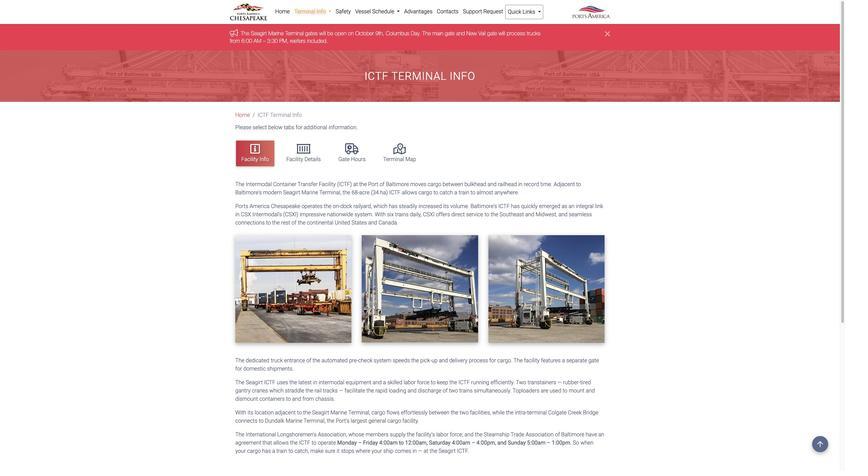 Task type: describe. For each thing, give the bounding box(es) containing it.
cargo inside the . so when your cargo has a train to catch, make sure it stops where your ship comes in — at the seagirt ictf.
[[247, 448, 261, 454]]

terminal inside the seagirt marine terminal gates will be open on october 9th, columbus day. the main gate and new vail gate will process trucks from 6:00 am – 3:30 pm, reefers included.
[[285, 30, 304, 36]]

terminal map link
[[378, 141, 422, 166]]

check
[[359, 357, 373, 364]]

(ictf)
[[337, 181, 352, 188]]

included.
[[307, 38, 328, 44]]

sure
[[325, 448, 336, 454]]

the inside the . so when your cargo has a train to catch, make sure it stops where your ship comes in — at the seagirt ictf.
[[430, 448, 438, 454]]

emerged
[[540, 203, 561, 210]]

to inside the . so when your cargo has a train to catch, make sure it stops where your ship comes in — at the seagirt ictf.
[[289, 448, 294, 454]]

2 4:00am from the left
[[452, 440, 471, 446]]

to down straddle
[[286, 396, 291, 402]]

tab panel containing the intermodal container transfer facility (ictf) at the port of baltimore moves cargo between bulkhead and railhead in record time. adjacent to baltimore's modern seagirt marine terminal, the 68-acre (34 ha) ictf allows cargo to catch a train to almost anywhere.
[[230, 180, 610, 456]]

shipments.
[[267, 366, 294, 372]]

vessel
[[356, 8, 371, 15]]

process inside the seagirt marine terminal gates will be open on october 9th, columbus day. the main gate and new vail gate will process trucks from 6:00 am – 3:30 pm, reefers included.
[[507, 30, 526, 36]]

to right adjacent
[[297, 410, 302, 416]]

discharge
[[418, 388, 442, 394]]

to up discharge
[[431, 379, 436, 386]]

midwest,
[[536, 211, 558, 218]]

– left 4:00pm,
[[472, 440, 476, 446]]

and down quickly
[[526, 211, 535, 218]]

operates
[[302, 203, 323, 210]]

offers
[[436, 211, 450, 218]]

new
[[467, 30, 477, 36]]

acre
[[360, 189, 370, 196]]

make
[[311, 448, 324, 454]]

facility info
[[242, 156, 269, 162]]

where
[[356, 448, 371, 454]]

bullhorn image
[[230, 29, 241, 37]]

in inside the intermodal container transfer facility (ictf) at the port of baltimore moves cargo between bulkhead and railhead in record time. adjacent to baltimore's modern seagirt marine terminal, the 68-acre (34 ha) ictf allows cargo to catch a train to almost anywhere.
[[519, 181, 523, 188]]

two
[[516, 379, 527, 386]]

seagirt inside the seagirt marine terminal gates will be open on october 9th, columbus day. the main gate and new vail gate will process trucks from 6:00 am – 3:30 pm, reefers included.
[[251, 30, 267, 36]]

additional
[[304, 124, 328, 131]]

info inside 'link'
[[260, 156, 269, 162]]

monday
[[338, 440, 357, 446]]

2 vertical spatial terminal,
[[304, 418, 326, 424]]

1 your from the left
[[236, 448, 246, 454]]

allows inside the intermodal container transfer facility (ictf) at the port of baltimore moves cargo between bulkhead and railhead in record time. adjacent to baltimore's modern seagirt marine terminal, the 68-acre (34 ha) ictf allows cargo to catch a train to almost anywhere.
[[402, 189, 418, 196]]

two inside the seagirt ictf uses the latest in intermodal equipment and a skilled labor force to keep the ictf running efficiently. two transtainers — rubber-tired gantry cranes which straddle the rail tracks — facilitate the rapid loading and discharge of two trains simultaneously. toploaders are used to mount and dismount containers to and from chassis.
[[449, 388, 458, 394]]

the left port's
[[327, 418, 335, 424]]

the right day.
[[423, 30, 431, 36]]

1 horizontal spatial ictf terminal info
[[365, 70, 476, 83]]

the left rail
[[306, 388, 314, 394]]

the left intra-
[[507, 410, 514, 416]]

facility inside the intermodal container transfer facility (ictf) at the port of baltimore moves cargo between bulkhead and railhead in record time. adjacent to baltimore's modern seagirt marine terminal, the 68-acre (34 ha) ictf allows cargo to catch a train to almost anywhere.
[[319, 181, 336, 188]]

cargo up "catch"
[[428, 181, 442, 188]]

to down location
[[259, 418, 264, 424]]

latest
[[299, 379, 312, 386]]

– up the where
[[359, 440, 362, 446]]

of inside the intermodal container transfer facility (ictf) at the port of baltimore moves cargo between bulkhead and railhead in record time. adjacent to baltimore's modern seagirt marine terminal, the 68-acre (34 ha) ictf allows cargo to catch a train to almost anywhere.
[[380, 181, 385, 188]]

its inside ​with its location adjacent to the seagirt marine terminal, cargo flows effortlessly between the two facilities, while the intra-terminal colgate creek bridge connects to dundalk marine terminal, the port's largest general cargo facility.
[[248, 410, 254, 416]]

2 your from the left
[[372, 448, 382, 454]]

5:00am
[[528, 440, 546, 446]]

truck
[[271, 357, 283, 364]]

canada.
[[379, 220, 399, 226]]

volume.
[[451, 203, 470, 210]]

reefers
[[290, 38, 306, 44]]

go to top image
[[813, 436, 829, 452]]

to up comes
[[399, 440, 404, 446]]

which inside the seagirt ictf uses the latest in intermodal equipment and a skilled labor force to keep the ictf running efficiently. two transtainers — rubber-tired gantry cranes which straddle the rail tracks — facilitate the rapid loading and discharge of two trains simultaneously. toploaders are used to mount and dismount containers to and from chassis.
[[270, 388, 284, 394]]

the up 4:00pm,
[[475, 432, 483, 438]]

integral
[[577, 203, 594, 210]]

baltimore inside the intermodal container transfer facility (ictf) at the port of baltimore moves cargo between bulkhead and railhead in record time. adjacent to baltimore's modern seagirt marine terminal, the 68-acre (34 ha) ictf allows cargo to catch a train to almost anywhere.
[[386, 181, 409, 188]]

terminal inside tab list
[[384, 156, 404, 162]]

1 vertical spatial —
[[339, 388, 344, 394]]

trade
[[511, 432, 525, 438]]

to down bulkhead
[[471, 189, 476, 196]]

the seagirt marine terminal gates will be open on october 9th, columbus day. the main gate and new vail gate will process trucks from 6:00 am – 3:30 pm, reefers included. link
[[230, 30, 541, 44]]

pre-
[[349, 357, 359, 364]]

the international longshoremen's association, whose members supply the facility's labor force, and the steamship trade association of baltimore have an agreement that allows the ictf to operate
[[236, 432, 605, 446]]

the seagirt marine terminal gates will be open on october 9th, columbus day. the main gate and new vail gate will process trucks from 6:00 am – 3:30 pm, reefers included. alert
[[0, 24, 841, 50]]

quick
[[508, 9, 522, 15]]

seagirt inside the . so when your cargo has a train to catch, make sure it stops where your ship comes in — at the seagirt ictf.
[[439, 448, 456, 454]]

ictf inside ports america chesapeake operates the on-dock railyard, which has steadily increased its volume. baltimore's ictf has quickly emerged as an integral link in csx intermodal's (csxi) impressive nationwide system. with six trains daily, csxi offers direct service to the southeast and midwest, and seamless connections to the rest of the continental united states and canada.
[[499, 203, 510, 210]]

which inside ports america chesapeake operates the on-dock railyard, which has steadily increased its volume. baltimore's ictf has quickly emerged as an integral link in csx intermodal's (csxi) impressive nationwide system. with six trains daily, csxi offers direct service to the southeast and midwest, and seamless connections to the rest of the continental united states and canada.
[[374, 203, 388, 210]]

to down intermodal's
[[266, 220, 271, 226]]

0 vertical spatial for
[[296, 124, 303, 131]]

3 ictf terminal image from the left
[[489, 235, 605, 343]]

at inside the . so when your cargo has a train to catch, make sure it stops where your ship comes in — at the seagirt ictf.
[[424, 448, 429, 454]]

straddle
[[285, 388, 305, 394]]

day.
[[411, 30, 421, 36]]

intermodal's
[[253, 211, 282, 218]]

schedule
[[373, 8, 395, 15]]

rest
[[281, 220, 291, 226]]

port's
[[336, 418, 350, 424]]

intermodal
[[319, 379, 345, 386]]

a inside the intermodal container transfer facility (ictf) at the port of baltimore moves cargo between bulkhead and railhead in record time. adjacent to baltimore's modern seagirt marine terminal, the 68-acre (34 ha) ictf allows cargo to catch a train to almost anywhere.
[[455, 189, 458, 196]]

and inside the seagirt marine terminal gates will be open on october 9th, columbus day. the main gate and new vail gate will process trucks from 6:00 am – 3:30 pm, reefers included.
[[457, 30, 465, 36]]

the up straddle
[[290, 379, 297, 386]]

the left on- at the left top of page
[[324, 203, 332, 210]]

system
[[374, 357, 392, 364]]

quickly
[[522, 203, 538, 210]]

cargo down moves
[[419, 189, 433, 196]]

marine inside the intermodal container transfer facility (ictf) at the port of baltimore moves cargo between bulkhead and railhead in record time. adjacent to baltimore's modern seagirt marine terminal, the 68-acre (34 ha) ictf allows cargo to catch a train to almost anywhere.
[[302, 189, 318, 196]]

six
[[387, 211, 394, 218]]

baltimore's inside ports america chesapeake operates the on-dock railyard, which has steadily increased its volume. baltimore's ictf has quickly emerged as an integral link in csx intermodal's (csxi) impressive nationwide system. with six trains daily, csxi offers direct service to the southeast and midwest, and seamless connections to the rest of the continental united states and canada.
[[471, 203, 498, 210]]

please
[[236, 124, 252, 131]]

chesapeake
[[271, 203, 301, 210]]

1 horizontal spatial has
[[389, 203, 398, 210]]

association,
[[318, 432, 347, 438]]

to right the used
[[563, 388, 568, 394]]

moves
[[411, 181, 427, 188]]

container
[[273, 181, 297, 188]]

between inside the intermodal container transfer facility (ictf) at the port of baltimore moves cargo between bulkhead and railhead in record time. adjacent to baltimore's modern seagirt marine terminal, the 68-acre (34 ha) ictf allows cargo to catch a train to almost anywhere.
[[443, 181, 464, 188]]

2 ictf terminal image from the left
[[362, 235, 479, 343]]

terminal, inside the intermodal container transfer facility (ictf) at the port of baltimore moves cargo between bulkhead and railhead in record time. adjacent to baltimore's modern seagirt marine terminal, the 68-acre (34 ha) ictf allows cargo to catch a train to almost anywhere.
[[320, 189, 342, 196]]

the inside ​the dedicated truck entrance of the automated pre-check system speeds the pick-up and delivery process for cargo. the facility features a separate gate for domestic shipments.
[[514, 357, 523, 364]]

links
[[523, 9, 536, 15]]

saturday
[[429, 440, 451, 446]]

quick links link
[[506, 5, 544, 19]]

​the dedicated truck entrance of the automated pre-check system speeds the pick-up and delivery process for cargo. the facility features a separate gate for domestic shipments.
[[236, 357, 600, 372]]

marine down adjacent
[[286, 418, 303, 424]]

in inside ports america chesapeake operates the on-dock railyard, which has steadily increased its volume. baltimore's ictf has quickly emerged as an integral link in csx intermodal's (csxi) impressive nationwide system. with six trains daily, csxi offers direct service to the southeast and midwest, and seamless connections to the rest of the continental united states and canada.
[[236, 211, 240, 218]]

the for supply
[[236, 432, 245, 438]]

1 vertical spatial terminal,
[[349, 410, 371, 416]]

open
[[335, 30, 347, 36]]

​the
[[236, 357, 245, 364]]

entrance
[[284, 357, 305, 364]]

its inside ports america chesapeake operates the on-dock railyard, which has steadily increased its volume. baltimore's ictf has quickly emerged as an integral link in csx intermodal's (csxi) impressive nationwide system. with six trains daily, csxi offers direct service to the southeast and midwest, and seamless connections to the rest of the continental united states and canada.
[[444, 203, 449, 210]]

support request
[[463, 8, 504, 15]]

and down with
[[369, 220, 378, 226]]

time.
[[541, 181, 553, 188]]

and up rapid
[[373, 379, 382, 386]]

cargo up general
[[372, 410, 386, 416]]

gates
[[306, 30, 318, 36]]

tabs
[[284, 124, 295, 131]]

12:00am,
[[406, 440, 428, 446]]

train inside the intermodal container transfer facility (ictf) at the port of baltimore moves cargo between bulkhead and railhead in record time. adjacent to baltimore's modern seagirt marine terminal, the 68-acre (34 ha) ictf allows cargo to catch a train to almost anywhere.
[[459, 189, 470, 196]]

southeast
[[500, 211, 525, 218]]

cranes
[[252, 388, 268, 394]]

and right "loading"
[[408, 388, 417, 394]]

the right keep
[[450, 379, 458, 386]]

baltimore inside the international longshoremen's association, whose members supply the facility's labor force, and the steamship trade association of baltimore have an agreement that allows the ictf to operate
[[562, 432, 585, 438]]

the down (csxi)
[[298, 220, 306, 226]]

– inside the seagirt marine terminal gates will be open on october 9th, columbus day. the main gate and new vail gate will process trucks from 6:00 am – 3:30 pm, reefers included.
[[263, 38, 266, 44]]

dismount
[[236, 396, 258, 402]]

safety
[[336, 8, 351, 15]]

skilled
[[388, 379, 403, 386]]

daily,
[[410, 211, 422, 218]]

contacts link
[[435, 5, 461, 19]]

main
[[433, 30, 444, 36]]

in inside the . so when your cargo has a train to catch, make sure it stops where your ship comes in — at the seagirt ictf.
[[413, 448, 417, 454]]

0 vertical spatial home link
[[273, 5, 292, 19]]

a inside the seagirt ictf uses the latest in intermodal equipment and a skilled labor force to keep the ictf running efficiently. two transtainers — rubber-tired gantry cranes which straddle the rail tracks — facilitate the rapid loading and discharge of two trains simultaneously. toploaders are used to mount and dismount containers to and from chassis.
[[383, 379, 386, 386]]

the down longshoremen's
[[290, 440, 298, 446]]

gate hours link
[[333, 141, 371, 166]]

facility
[[525, 357, 540, 364]]

monday – friday 4:00am to 12:00am, saturday 4:00am – 4:00pm, and sunday 5:00am – 1:00pm
[[338, 440, 571, 446]]

facility for facility details
[[287, 156, 303, 162]]

a inside the . so when your cargo has a train to catch, make sure it stops where your ship comes in — at the seagirt ictf.
[[272, 448, 275, 454]]

seagirt inside the seagirt ictf uses the latest in intermodal equipment and a skilled labor force to keep the ictf running efficiently. two transtainers — rubber-tired gantry cranes which straddle the rail tracks — facilitate the rapid loading and discharge of two trains simultaneously. toploaders are used to mount and dismount containers to and from chassis.
[[246, 379, 263, 386]]

vail
[[479, 30, 486, 36]]

to right adjacent on the top right of page
[[577, 181, 582, 188]]

the up 12:00am,
[[407, 432, 415, 438]]

quick links
[[508, 9, 537, 15]]

ha)
[[381, 189, 388, 196]]

supply
[[390, 432, 406, 438]]

steadily
[[399, 203, 418, 210]]

and down steamship
[[498, 440, 507, 446]]

at inside the intermodal container transfer facility (ictf) at the port of baltimore moves cargo between bulkhead and railhead in record time. adjacent to baltimore's modern seagirt marine terminal, the 68-acre (34 ha) ictf allows cargo to catch a train to almost anywhere.
[[354, 181, 358, 188]]

colgate
[[549, 410, 567, 416]]

delivery
[[450, 357, 468, 364]]

tired
[[581, 379, 592, 386]]

​with
[[236, 410, 247, 416]]

from inside the seagirt marine terminal gates will be open on october 9th, columbus day. the main gate and new vail gate will process trucks from 6:00 am – 3:30 pm, reefers included.
[[230, 38, 240, 44]]

to left "catch"
[[434, 189, 439, 196]]

cargo down "flows"
[[388, 418, 401, 424]]



Task type: vqa. For each thing, say whether or not it's contained in the screenshot.
Phone
no



Task type: locate. For each thing, give the bounding box(es) containing it.
train
[[459, 189, 470, 196], [277, 448, 287, 454]]

1 vertical spatial from
[[303, 396, 314, 402]]

for down ​the
[[236, 366, 242, 372]]

and
[[457, 30, 465, 36], [488, 181, 497, 188], [526, 211, 535, 218], [559, 211, 568, 218], [369, 220, 378, 226], [439, 357, 448, 364], [373, 379, 382, 386], [408, 388, 417, 394], [586, 388, 595, 394], [292, 396, 301, 402], [465, 432, 474, 438], [498, 440, 507, 446]]

1 horizontal spatial facility
[[287, 156, 303, 162]]

csx
[[241, 211, 251, 218]]

your
[[236, 448, 246, 454], [372, 448, 382, 454]]

for left cargo.
[[490, 357, 497, 364]]

for right tabs
[[296, 124, 303, 131]]

and down straddle
[[292, 396, 301, 402]]

between inside ​with its location adjacent to the seagirt marine terminal, cargo flows effortlessly between the two facilities, while the intra-terminal colgate creek bridge connects to dundalk marine terminal, the port's largest general cargo facility.
[[429, 410, 450, 416]]

the up 6:00
[[241, 30, 250, 36]]

allows right that
[[274, 440, 289, 446]]

and down tired
[[586, 388, 595, 394]]

1 vertical spatial home
[[236, 112, 250, 118]]

0 vertical spatial ictf terminal info
[[365, 70, 476, 83]]

of inside the international longshoremen's association, whose members supply the facility's labor force, and the steamship trade association of baltimore have an agreement that allows the ictf to operate
[[556, 432, 561, 438]]

the left rest
[[272, 220, 280, 226]]

1 horizontal spatial train
[[459, 189, 470, 196]]

0 horizontal spatial trains
[[395, 211, 409, 218]]

the for at
[[236, 181, 245, 188]]

1 vertical spatial baltimore
[[562, 432, 585, 438]]

largest
[[351, 418, 368, 424]]

dock
[[341, 203, 352, 210]]

0 horizontal spatial two
[[449, 388, 458, 394]]

facility left details on the left top of the page
[[287, 156, 303, 162]]

1 horizontal spatial ictf terminal image
[[362, 235, 479, 343]]

terminal map
[[384, 156, 417, 162]]

ictf inside the international longshoremen's association, whose members supply the facility's labor force, and the steamship trade association of baltimore have an agreement that allows the ictf to operate
[[299, 440, 311, 446]]

the left automated
[[313, 357, 321, 364]]

4:00pm,
[[477, 440, 497, 446]]

0 vertical spatial two
[[449, 388, 458, 394]]

2 horizontal spatial —
[[558, 379, 562, 386]]

1 ictf terminal image from the left
[[236, 235, 352, 343]]

chassis.
[[316, 396, 335, 402]]

0 vertical spatial from
[[230, 38, 240, 44]]

please select below tabs for additional information.
[[236, 124, 358, 131]]

0 horizontal spatial will
[[320, 30, 326, 36]]

the inside the international longshoremen's association, whose members supply the facility's labor force, and the steamship trade association of baltimore have an agreement that allows the ictf to operate
[[236, 432, 245, 438]]

bulkhead
[[465, 181, 487, 188]]

0 horizontal spatial —
[[339, 388, 344, 394]]

a inside ​the dedicated truck entrance of the automated pre-check system speeds the pick-up and delivery process for cargo. the facility features a separate gate for domestic shipments.
[[563, 357, 566, 364]]

from down bullhorn icon
[[230, 38, 240, 44]]

facility left (ictf)
[[319, 181, 336, 188]]

ictf inside the intermodal container transfer facility (ictf) at the port of baltimore moves cargo between bulkhead and railhead in record time. adjacent to baltimore's modern seagirt marine terminal, the 68-acre (34 ha) ictf allows cargo to catch a train to almost anywhere.
[[390, 189, 401, 196]]

​with its location adjacent to the seagirt marine terminal, cargo flows effortlessly between the two facilities, while the intra-terminal colgate creek bridge connects to dundalk marine terminal, the port's largest general cargo facility.
[[236, 410, 599, 424]]

an right "have" at the right of page
[[599, 432, 605, 438]]

two left facilities, at the right
[[460, 410, 469, 416]]

the seagirt marine terminal gates will be open on october 9th, columbus day. the main gate and new vail gate will process trucks from 6:00 am – 3:30 pm, reefers included.
[[230, 30, 541, 44]]

0 vertical spatial home
[[275, 8, 290, 15]]

gate right main
[[445, 30, 455, 36]]

the left rapid
[[367, 388, 374, 394]]

facility up intermodal
[[242, 156, 258, 162]]

1 horizontal spatial allows
[[402, 189, 418, 196]]

0 vertical spatial train
[[459, 189, 470, 196]]

train left catch,
[[277, 448, 287, 454]]

0 horizontal spatial home
[[236, 112, 250, 118]]

0 vertical spatial —
[[558, 379, 562, 386]]

home link up please
[[236, 112, 250, 118]]

1 horizontal spatial will
[[499, 30, 506, 36]]

to up make
[[312, 440, 317, 446]]

process left trucks
[[507, 30, 526, 36]]

1 vertical spatial which
[[270, 388, 284, 394]]

the inside the seagirt ictf uses the latest in intermodal equipment and a skilled labor force to keep the ictf running efficiently. two transtainers — rubber-tired gantry cranes which straddle the rail tracks — facilitate the rapid loading and discharge of two trains simultaneously. toploaders are used to mount and dismount containers to and from chassis.
[[236, 379, 245, 386]]

facility
[[242, 156, 258, 162], [287, 156, 303, 162], [319, 181, 336, 188]]

1 horizontal spatial 4:00am
[[452, 440, 471, 446]]

1 vertical spatial baltimore's
[[471, 203, 498, 210]]

an inside ports america chesapeake operates the on-dock railyard, which has steadily increased its volume. baltimore's ictf has quickly emerged as an integral link in csx intermodal's (csxi) impressive nationwide system. with six trains daily, csxi offers direct service to the southeast and midwest, and seamless connections to the rest of the continental united states and canada.
[[569, 203, 575, 210]]

home up please
[[236, 112, 250, 118]]

of right 'entrance'
[[307, 357, 312, 364]]

which up with
[[374, 203, 388, 210]]

used
[[550, 388, 562, 394]]

seagirt down chassis.
[[312, 410, 329, 416]]

comes
[[395, 448, 412, 454]]

0 horizontal spatial gate
[[445, 30, 455, 36]]

columbus
[[386, 30, 410, 36]]

vessel schedule link
[[353, 5, 402, 19]]

2 vertical spatial for
[[236, 366, 242, 372]]

rubber-
[[564, 379, 581, 386]]

efficiently.
[[491, 379, 515, 386]]

facility details link
[[281, 141, 327, 166]]

0 horizontal spatial baltimore's
[[236, 189, 262, 196]]

0 horizontal spatial labor
[[404, 379, 416, 386]]

0 horizontal spatial from
[[230, 38, 240, 44]]

1 4:00am from the left
[[380, 440, 398, 446]]

safety link
[[334, 5, 353, 19]]

in left the csx
[[236, 211, 240, 218]]

1 horizontal spatial which
[[374, 203, 388, 210]]

train down bulkhead
[[459, 189, 470, 196]]

of inside ports america chesapeake operates the on-dock railyard, which has steadily increased its volume. baltimore's ictf has quickly emerged as an integral link in csx intermodal's (csxi) impressive nationwide system. with six trains daily, csxi offers direct service to the southeast and midwest, and seamless connections to the rest of the continental united states and canada.
[[292, 220, 297, 226]]

seagirt inside ​with its location adjacent to the seagirt marine terminal, cargo flows effortlessly between the two facilities, while the intra-terminal colgate creek bridge connects to dundalk marine terminal, the port's largest general cargo facility.
[[312, 410, 329, 416]]

1 horizontal spatial for
[[296, 124, 303, 131]]

home link left terminal info
[[273, 5, 292, 19]]

home for home link to the top
[[275, 8, 290, 15]]

vessel schedule
[[356, 8, 396, 15]]

select
[[253, 124, 267, 131]]

the up "force,"
[[451, 410, 459, 416]]

ictf terminal image
[[236, 235, 352, 343], [362, 235, 479, 343], [489, 235, 605, 343]]

and inside the international longshoremen's association, whose members supply the facility's labor force, and the steamship trade association of baltimore have an agreement that allows the ictf to operate
[[465, 432, 474, 438]]

simultaneously.
[[475, 388, 512, 394]]

baltimore's inside the intermodal container transfer facility (ictf) at the port of baltimore moves cargo between bulkhead and railhead in record time. adjacent to baltimore's modern seagirt marine terminal, the 68-acre (34 ha) ictf allows cargo to catch a train to almost anywhere.
[[236, 189, 262, 196]]

the right cargo.
[[514, 357, 523, 364]]

0 horizontal spatial ictf terminal info
[[258, 112, 302, 118]]

terminal
[[528, 410, 547, 416]]

1 vertical spatial two
[[460, 410, 469, 416]]

seagirt down monday – friday 4:00am to 12:00am, saturday 4:00am – 4:00pm, and sunday 5:00am – 1:00pm
[[439, 448, 456, 454]]

gate right vail at the right
[[488, 30, 498, 36]]

allows
[[402, 189, 418, 196], [274, 440, 289, 446]]

1 vertical spatial trains
[[460, 388, 473, 394]]

1 horizontal spatial process
[[507, 30, 526, 36]]

am
[[254, 38, 262, 44]]

friday
[[364, 440, 378, 446]]

0 horizontal spatial for
[[236, 366, 242, 372]]

1 vertical spatial for
[[490, 357, 497, 364]]

the up acre
[[360, 181, 367, 188]]

have
[[586, 432, 598, 438]]

to inside the international longshoremen's association, whose members supply the facility's labor force, and the steamship trade association of baltimore have an agreement that allows the ictf to operate
[[312, 440, 317, 446]]

1 horizontal spatial gate
[[488, 30, 498, 36]]

0 horizontal spatial has
[[262, 448, 271, 454]]

anywhere.
[[495, 189, 520, 196]]

labor inside the international longshoremen's association, whose members supply the facility's labor force, and the steamship trade association of baltimore have an agreement that allows the ictf to operate
[[437, 432, 449, 438]]

terminal, up longshoremen's
[[304, 418, 326, 424]]

its
[[444, 203, 449, 210], [248, 410, 254, 416]]

3:30
[[267, 38, 278, 44]]

trains down steadily
[[395, 211, 409, 218]]

0 horizontal spatial facility
[[242, 156, 258, 162]]

mount
[[569, 388, 585, 394]]

6:00
[[242, 38, 252, 44]]

at down 12:00am,
[[424, 448, 429, 454]]

0 vertical spatial trains
[[395, 211, 409, 218]]

– right am in the top of the page
[[263, 38, 266, 44]]

1:00pm
[[552, 440, 571, 446]]

of inside the seagirt ictf uses the latest in intermodal equipment and a skilled labor force to keep the ictf running efficiently. two transtainers — rubber-tired gantry cranes which straddle the rail tracks — facilitate the rapid loading and discharge of two trains simultaneously. toploaders are used to mount and dismount containers to and from chassis.
[[443, 388, 448, 394]]

1 horizontal spatial home link
[[273, 5, 292, 19]]

international
[[246, 432, 276, 438]]

1 horizontal spatial labor
[[437, 432, 449, 438]]

to right service
[[485, 211, 490, 218]]

from down straddle
[[303, 396, 314, 402]]

and inside the intermodal container transfer facility (ictf) at the port of baltimore moves cargo between bulkhead and railhead in record time. adjacent to baltimore's modern seagirt marine terminal, the 68-acre (34 ha) ictf allows cargo to catch a train to almost anywhere.
[[488, 181, 497, 188]]

connections
[[236, 220, 265, 226]]

2 horizontal spatial ictf terminal image
[[489, 235, 605, 343]]

. so when your cargo has a train to catch, make sure it stops where your ship comes in — at the seagirt ictf.
[[236, 440, 594, 454]]

process inside ​the dedicated truck entrance of the automated pre-check system speeds the pick-up and delivery process for cargo. the facility features a separate gate for domestic shipments.
[[469, 357, 489, 364]]

0 horizontal spatial 4:00am
[[380, 440, 398, 446]]

0 vertical spatial labor
[[404, 379, 416, 386]]

0 horizontal spatial ictf terminal image
[[236, 235, 352, 343]]

allows inside the international longshoremen's association, whose members supply the facility's labor force, and the steamship trade association of baltimore have an agreement that allows the ictf to operate
[[274, 440, 289, 446]]

states
[[352, 220, 367, 226]]

2 horizontal spatial for
[[490, 357, 497, 364]]

the inside the intermodal container transfer facility (ictf) at the port of baltimore moves cargo between bulkhead and railhead in record time. adjacent to baltimore's modern seagirt marine terminal, the 68-acre (34 ha) ictf allows cargo to catch a train to almost anywhere.
[[236, 181, 245, 188]]

ictf
[[365, 70, 389, 83], [258, 112, 269, 118], [390, 189, 401, 196], [499, 203, 510, 210], [264, 379, 276, 386], [459, 379, 470, 386], [299, 440, 311, 446]]

0 horizontal spatial which
[[270, 388, 284, 394]]

home link
[[273, 5, 292, 19], [236, 112, 250, 118]]

1 horizontal spatial —
[[418, 448, 423, 454]]

1 vertical spatial labor
[[437, 432, 449, 438]]

0 horizontal spatial baltimore
[[386, 181, 409, 188]]

impressive
[[300, 211, 326, 218]]

and inside ​the dedicated truck entrance of the automated pre-check system speeds the pick-up and delivery process for cargo. the facility features a separate gate for domestic shipments.
[[439, 357, 448, 364]]

1 horizontal spatial two
[[460, 410, 469, 416]]

labor
[[404, 379, 416, 386], [437, 432, 449, 438]]

as
[[562, 203, 568, 210]]

1 horizontal spatial home
[[275, 8, 290, 15]]

68-
[[352, 189, 360, 196]]

the left pick- on the bottom of the page
[[412, 357, 419, 364]]

facilities,
[[470, 410, 491, 416]]

0 vertical spatial process
[[507, 30, 526, 36]]

1 horizontal spatial your
[[372, 448, 382, 454]]

adjacent
[[554, 181, 575, 188]]

– down association
[[547, 440, 551, 446]]

trains down running
[[460, 388, 473, 394]]

will left be
[[320, 30, 326, 36]]

1 vertical spatial process
[[469, 357, 489, 364]]

1 horizontal spatial trains
[[460, 388, 473, 394]]

keep
[[437, 379, 449, 386]]

sunday
[[508, 440, 526, 446]]

a right "catch"
[[455, 189, 458, 196]]

allows down moves
[[402, 189, 418, 196]]

in down 12:00am,
[[413, 448, 417, 454]]

1 horizontal spatial from
[[303, 396, 314, 402]]

it
[[337, 448, 340, 454]]

— up the used
[[558, 379, 562, 386]]

0 horizontal spatial your
[[236, 448, 246, 454]]

csxi
[[423, 211, 435, 218]]

trains inside ports america chesapeake operates the on-dock railyard, which has steadily increased its volume. baltimore's ictf has quickly emerged as an integral link in csx intermodal's (csxi) impressive nationwide system. with six trains daily, csxi offers direct service to the southeast and midwest, and seamless connections to the rest of the continental united states and canada.
[[395, 211, 409, 218]]

the intermodal container transfer facility (ictf) at the port of baltimore moves cargo between bulkhead and railhead in record time. adjacent to baltimore's modern seagirt marine terminal, the 68-acre (34 ha) ictf allows cargo to catch a train to almost anywhere.
[[236, 181, 582, 196]]

0 vertical spatial baltimore
[[386, 181, 409, 188]]

2 horizontal spatial gate
[[589, 357, 600, 364]]

facility.
[[403, 418, 419, 424]]

1 horizontal spatial at
[[424, 448, 429, 454]]

facility for facility info
[[242, 156, 258, 162]]

1 will from the left
[[320, 30, 326, 36]]

train inside the . so when your cargo has a train to catch, make sure it stops where your ship comes in — at the seagirt ictf.
[[277, 448, 287, 454]]

marine up port's
[[331, 410, 347, 416]]

marine down transfer
[[302, 189, 318, 196]]

terminal, up on- at the left top of page
[[320, 189, 342, 196]]

so
[[573, 440, 580, 446]]

0 vertical spatial an
[[569, 203, 575, 210]]

tab list
[[233, 137, 611, 170]]

a right 'features' at the bottom of the page
[[563, 357, 566, 364]]

october
[[356, 30, 374, 36]]

the left intermodal
[[236, 181, 245, 188]]

0 vertical spatial allows
[[402, 189, 418, 196]]

the for be
[[241, 30, 250, 36]]

your down agreement
[[236, 448, 246, 454]]

0 horizontal spatial process
[[469, 357, 489, 364]]

4:00am up ictf. in the bottom of the page
[[452, 440, 471, 446]]

1 vertical spatial between
[[429, 410, 450, 416]]

home for bottommost home link
[[236, 112, 250, 118]]

0 horizontal spatial its
[[248, 410, 254, 416]]

increased
[[419, 203, 442, 210]]

1 vertical spatial allows
[[274, 440, 289, 446]]

on
[[348, 30, 354, 36]]

the right adjacent
[[303, 410, 311, 416]]

ship
[[384, 448, 394, 454]]

0 vertical spatial terminal,
[[320, 189, 342, 196]]

0 vertical spatial between
[[443, 181, 464, 188]]

seagirt inside the intermodal container transfer facility (ictf) at the port of baltimore moves cargo between bulkhead and railhead in record time. adjacent to baltimore's modern seagirt marine terminal, the 68-acre (34 ha) ictf allows cargo to catch a train to almost anywhere.
[[283, 189, 301, 196]]

hours
[[351, 156, 366, 162]]

tab list containing facility info
[[233, 137, 611, 170]]

of up 1:00pm
[[556, 432, 561, 438]]

its up offers
[[444, 203, 449, 210]]

two inside ​with its location adjacent to the seagirt marine terminal, cargo flows effortlessly between the two facilities, while the intra-terminal colgate creek bridge connects to dundalk marine terminal, the port's largest general cargo facility.
[[460, 410, 469, 416]]

0 horizontal spatial at
[[354, 181, 358, 188]]

marine inside the seagirt marine terminal gates will be open on october 9th, columbus day. the main gate and new vail gate will process trucks from 6:00 am – 3:30 pm, reefers included.
[[269, 30, 284, 36]]

0 vertical spatial which
[[374, 203, 388, 210]]

the down (ictf)
[[343, 189, 351, 196]]

close image
[[606, 30, 611, 38]]

1 vertical spatial train
[[277, 448, 287, 454]]

0 horizontal spatial train
[[277, 448, 287, 454]]

advantages
[[405, 8, 433, 15]]

marine
[[269, 30, 284, 36], [302, 189, 318, 196], [331, 410, 347, 416], [286, 418, 303, 424]]

the down saturday
[[430, 448, 438, 454]]

in inside the seagirt ictf uses the latest in intermodal equipment and a skilled labor force to keep the ictf running efficiently. two transtainers — rubber-tired gantry cranes which straddle the rail tracks — facilitate the rapid loading and discharge of two trains simultaneously. toploaders are used to mount and dismount containers to and from chassis.
[[313, 379, 318, 386]]

— inside the . so when your cargo has a train to catch, make sure it stops where your ship comes in — at the seagirt ictf.
[[418, 448, 423, 454]]

and right up
[[439, 357, 448, 364]]

1 vertical spatial ictf terminal info
[[258, 112, 302, 118]]

from inside the seagirt ictf uses the latest in intermodal equipment and a skilled labor force to keep the ictf running efficiently. two transtainers — rubber-tired gantry cranes which straddle the rail tracks — facilitate the rapid loading and discharge of two trains simultaneously. toploaders are used to mount and dismount containers to and from chassis.
[[303, 396, 314, 402]]

railyard,
[[354, 203, 372, 210]]

1 vertical spatial its
[[248, 410, 254, 416]]

has down that
[[262, 448, 271, 454]]

and down as at the top right of the page
[[559, 211, 568, 218]]

0 vertical spatial at
[[354, 181, 358, 188]]

— down 12:00am,
[[418, 448, 423, 454]]

which up containers
[[270, 388, 284, 394]]

marine up 3:30
[[269, 30, 284, 36]]

seagirt down container at the top left of the page
[[283, 189, 301, 196]]

1 horizontal spatial its
[[444, 203, 449, 210]]

containers
[[260, 396, 285, 402]]

1 horizontal spatial baltimore
[[562, 432, 585, 438]]

gate right separate at the right bottom
[[589, 357, 600, 364]]

1 horizontal spatial an
[[599, 432, 605, 438]]

0 horizontal spatial home link
[[236, 112, 250, 118]]

general
[[369, 418, 386, 424]]

effortlessly
[[401, 410, 428, 416]]

— right tracks
[[339, 388, 344, 394]]

terminal info
[[295, 8, 328, 15]]

1 vertical spatial at
[[424, 448, 429, 454]]

the left the southeast
[[491, 211, 499, 218]]

1 vertical spatial an
[[599, 432, 605, 438]]

and left new
[[457, 30, 465, 36]]

labor left force
[[404, 379, 416, 386]]

terminal, up largest
[[349, 410, 371, 416]]

continental
[[307, 220, 334, 226]]

tab panel
[[230, 180, 610, 456]]

members
[[366, 432, 389, 438]]

an inside the international longshoremen's association, whose members supply the facility's labor force, and the steamship trade association of baltimore have an agreement that allows the ictf to operate
[[599, 432, 605, 438]]

of inside ​the dedicated truck entrance of the automated pre-check system speeds the pick-up and delivery process for cargo. the facility features a separate gate for domestic shipments.
[[307, 357, 312, 364]]

1 vertical spatial home link
[[236, 112, 250, 118]]

0 horizontal spatial allows
[[274, 440, 289, 446]]

0 vertical spatial baltimore's
[[236, 189, 262, 196]]

2 will from the left
[[499, 30, 506, 36]]

baltimore's
[[236, 189, 262, 196], [471, 203, 498, 210]]

support request link
[[461, 5, 506, 19]]

(csxi)
[[284, 211, 299, 218]]

trains inside the seagirt ictf uses the latest in intermodal equipment and a skilled labor force to keep the ictf running efficiently. two transtainers — rubber-tired gantry cranes which straddle the rail tracks — facilitate the rapid loading and discharge of two trains simultaneously. toploaders are used to mount and dismount containers to and from chassis.
[[460, 388, 473, 394]]

system.
[[355, 211, 374, 218]]

2 horizontal spatial has
[[512, 203, 520, 210]]

transtainers
[[528, 379, 557, 386]]

2 horizontal spatial facility
[[319, 181, 336, 188]]

longshoremen's
[[277, 432, 317, 438]]

labor inside the seagirt ictf uses the latest in intermodal equipment and a skilled labor force to keep the ictf running efficiently. two transtainers — rubber-tired gantry cranes which straddle the rail tracks — facilitate the rapid loading and discharge of two trains simultaneously. toploaders are used to mount and dismount containers to and from chassis.
[[404, 379, 416, 386]]

request
[[484, 8, 504, 15]]

support
[[463, 8, 483, 15]]

gate inside ​the dedicated truck entrance of the automated pre-check system speeds the pick-up and delivery process for cargo. the facility features a separate gate for domestic shipments.
[[589, 357, 600, 364]]

between down discharge
[[429, 410, 450, 416]]

seagirt up cranes
[[246, 379, 263, 386]]

features
[[542, 357, 561, 364]]

labor up saturday
[[437, 432, 449, 438]]

2 vertical spatial —
[[418, 448, 423, 454]]

0 vertical spatial its
[[444, 203, 449, 210]]

a down international
[[272, 448, 275, 454]]

agreement
[[236, 440, 261, 446]]

0 horizontal spatial an
[[569, 203, 575, 210]]

has inside the . so when your cargo has a train to catch, make sure it stops where your ship comes in — at the seagirt ictf.
[[262, 448, 271, 454]]

and up almost
[[488, 181, 497, 188]]

up
[[432, 357, 438, 364]]

ictf.
[[457, 448, 469, 454]]

nationwide
[[327, 211, 354, 218]]

the for in
[[236, 379, 245, 386]]

1 horizontal spatial baltimore's
[[471, 203, 498, 210]]

loading
[[389, 388, 407, 394]]

facility inside 'link'
[[242, 156, 258, 162]]

when
[[581, 440, 594, 446]]

stops
[[341, 448, 355, 454]]

your down friday
[[372, 448, 382, 454]]



